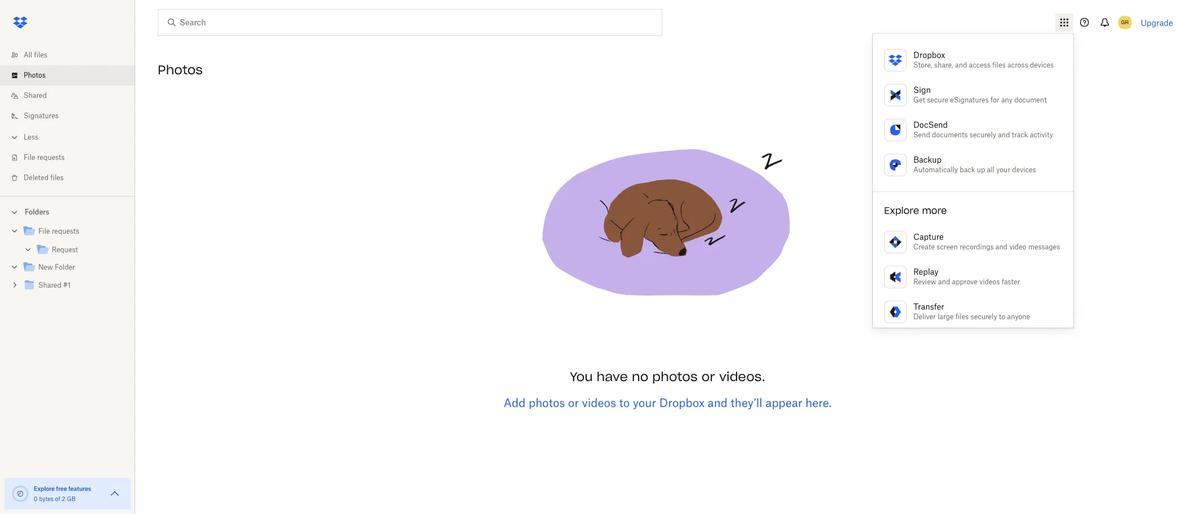 Task type: locate. For each thing, give the bounding box(es) containing it.
file requests up request
[[38, 227, 79, 236]]

1 vertical spatial file requests
[[38, 227, 79, 236]]

videos inside replay review and approve videos faster
[[980, 278, 1001, 286]]

2
[[62, 496, 65, 503]]

all files link
[[9, 45, 135, 65]]

and inside 'capture create screen recordings and video messages'
[[996, 243, 1008, 251]]

files right deleted
[[50, 174, 64, 182]]

explore up bytes
[[34, 486, 55, 492]]

explore left more
[[885, 205, 920, 216]]

0 vertical spatial dropbox
[[914, 50, 946, 60]]

and left track
[[999, 131, 1011, 139]]

0 vertical spatial devices
[[1031, 61, 1055, 69]]

0 vertical spatial explore
[[885, 205, 920, 216]]

large
[[938, 313, 954, 321]]

or
[[702, 369, 716, 385], [568, 396, 579, 410]]

explore free features 0 bytes of 2 gb
[[34, 486, 91, 503]]

photos link
[[9, 65, 135, 86]]

signatures
[[24, 112, 59, 120]]

or left videos.
[[702, 369, 716, 385]]

new folder link
[[23, 260, 126, 276]]

to left anyone
[[1000, 313, 1006, 321]]

you
[[570, 369, 593, 385]]

to down have
[[620, 396, 630, 410]]

or down you
[[568, 396, 579, 410]]

approve
[[953, 278, 978, 286]]

back
[[960, 166, 976, 174]]

photos
[[653, 369, 698, 385], [529, 396, 565, 410]]

replay review and approve videos faster
[[914, 267, 1021, 286]]

securely up backup automatically back up all your devices
[[970, 131, 997, 139]]

file down less
[[24, 153, 35, 162]]

photos up add photos or videos to your dropbox and they'll appear here.
[[653, 369, 698, 385]]

list
[[0, 38, 135, 196]]

group
[[0, 220, 135, 303]]

photos
[[158, 62, 203, 78], [24, 71, 46, 79]]

explore inside explore free features 0 bytes of 2 gb
[[34, 486, 55, 492]]

1 vertical spatial photos
[[529, 396, 565, 410]]

file requests link up request link
[[23, 224, 126, 239]]

file requests
[[24, 153, 65, 162], [38, 227, 79, 236]]

dropbox up store,
[[914, 50, 946, 60]]

deleted files
[[24, 174, 64, 182]]

docsend
[[914, 120, 948, 130]]

file requests up deleted files
[[24, 153, 65, 162]]

files left across
[[993, 61, 1006, 69]]

of
[[55, 496, 60, 503]]

new
[[38, 263, 53, 272]]

anyone
[[1008, 313, 1031, 321]]

you have no photos or videos.
[[570, 369, 766, 385]]

explore more
[[885, 205, 948, 216]]

sign get secure esignatures for any document
[[914, 85, 1047, 104]]

0 horizontal spatial photos
[[529, 396, 565, 410]]

0
[[34, 496, 38, 503]]

your down no
[[633, 396, 657, 410]]

1 vertical spatial videos
[[582, 396, 616, 410]]

files right large
[[956, 313, 969, 321]]

group containing file requests
[[0, 220, 135, 303]]

share,
[[935, 61, 954, 69]]

folder
[[55, 263, 75, 272]]

1 horizontal spatial explore
[[885, 205, 920, 216]]

1 horizontal spatial dropbox
[[914, 50, 946, 60]]

0 vertical spatial videos
[[980, 278, 1001, 286]]

dropbox down you have no photos or videos.
[[660, 396, 705, 410]]

file requests link
[[9, 148, 135, 168], [23, 224, 126, 239]]

less
[[24, 133, 38, 141]]

1 horizontal spatial your
[[997, 166, 1011, 174]]

requests
[[37, 153, 65, 162], [52, 227, 79, 236]]

for
[[991, 96, 1000, 104]]

0 vertical spatial or
[[702, 369, 716, 385]]

add photos or videos to your dropbox and they'll appear here.
[[504, 396, 832, 410]]

transfer
[[914, 302, 945, 312]]

automatically
[[914, 166, 959, 174]]

1 vertical spatial devices
[[1013, 166, 1037, 174]]

explore
[[885, 205, 920, 216], [34, 486, 55, 492]]

devices right across
[[1031, 61, 1055, 69]]

videos down have
[[582, 396, 616, 410]]

file
[[24, 153, 35, 162], [38, 227, 50, 236]]

securely
[[970, 131, 997, 139], [971, 313, 998, 321]]

shared link
[[9, 86, 135, 106]]

activity
[[1031, 131, 1054, 139]]

your for all
[[997, 166, 1011, 174]]

secure
[[928, 96, 949, 104]]

devices
[[1031, 61, 1055, 69], [1013, 166, 1037, 174]]

replay
[[914, 267, 939, 277]]

features
[[68, 486, 91, 492]]

0 vertical spatial to
[[1000, 313, 1006, 321]]

requests up request
[[52, 227, 79, 236]]

and right share,
[[956, 61, 968, 69]]

0 vertical spatial securely
[[970, 131, 997, 139]]

requests up deleted files
[[37, 153, 65, 162]]

videos left faster
[[980, 278, 1001, 286]]

0 horizontal spatial photos
[[24, 71, 46, 79]]

1 vertical spatial your
[[633, 396, 657, 410]]

0 horizontal spatial to
[[620, 396, 630, 410]]

1 horizontal spatial to
[[1000, 313, 1006, 321]]

0 vertical spatial your
[[997, 166, 1011, 174]]

request link
[[36, 243, 126, 258]]

all files
[[24, 51, 47, 59]]

your right all
[[997, 166, 1011, 174]]

free
[[56, 486, 67, 492]]

all
[[24, 51, 32, 59]]

send
[[914, 131, 931, 139]]

create
[[914, 243, 935, 251]]

less image
[[9, 132, 20, 143]]

0 vertical spatial file
[[24, 153, 35, 162]]

files
[[34, 51, 47, 59], [993, 61, 1006, 69], [50, 174, 64, 182], [956, 313, 969, 321]]

videos
[[980, 278, 1001, 286], [582, 396, 616, 410]]

bytes
[[39, 496, 54, 503]]

new folder
[[38, 263, 75, 272]]

and right review
[[939, 278, 951, 286]]

your
[[997, 166, 1011, 174], [633, 396, 657, 410]]

backup
[[914, 155, 942, 165]]

1 vertical spatial or
[[568, 396, 579, 410]]

1 vertical spatial explore
[[34, 486, 55, 492]]

devices right all
[[1013, 166, 1037, 174]]

your inside backup automatically back up all your devices
[[997, 166, 1011, 174]]

securely inside docsend send documents securely and track activity
[[970, 131, 997, 139]]

up
[[977, 166, 986, 174]]

to
[[1000, 313, 1006, 321], [620, 396, 630, 410]]

1 horizontal spatial photos
[[653, 369, 698, 385]]

faster
[[1002, 278, 1021, 286]]

1 horizontal spatial videos
[[980, 278, 1001, 286]]

securely inside transfer deliver large files securely to anyone
[[971, 313, 998, 321]]

securely left anyone
[[971, 313, 998, 321]]

file requests link up deleted files
[[9, 148, 135, 168]]

0 horizontal spatial explore
[[34, 486, 55, 492]]

1 horizontal spatial or
[[702, 369, 716, 385]]

photos right add
[[529, 396, 565, 410]]

and left video at top
[[996, 243, 1008, 251]]

0 horizontal spatial your
[[633, 396, 657, 410]]

add
[[504, 396, 526, 410]]

file down folders at the left of page
[[38, 227, 50, 236]]

dropbox
[[914, 50, 946, 60], [660, 396, 705, 410]]

backup automatically back up all your devices
[[914, 155, 1037, 174]]

and inside docsend send documents securely and track activity
[[999, 131, 1011, 139]]

0 horizontal spatial file
[[24, 153, 35, 162]]

and
[[956, 61, 968, 69], [999, 131, 1011, 139], [996, 243, 1008, 251], [939, 278, 951, 286], [708, 396, 728, 410]]

1 vertical spatial securely
[[971, 313, 998, 321]]

sign
[[914, 85, 931, 95]]

0 horizontal spatial dropbox
[[660, 396, 705, 410]]

1 vertical spatial file
[[38, 227, 50, 236]]



Task type: describe. For each thing, give the bounding box(es) containing it.
files right all
[[34, 51, 47, 59]]

docsend send documents securely and track activity
[[914, 120, 1054, 139]]

upgrade link
[[1141, 18, 1174, 27]]

capture
[[914, 232, 944, 242]]

documents
[[933, 131, 968, 139]]

recordings
[[960, 243, 994, 251]]

across
[[1008, 61, 1029, 69]]

0 vertical spatial file requests
[[24, 153, 65, 162]]

and inside dropbox store, share, and access files across devices
[[956, 61, 968, 69]]

quota usage element
[[11, 485, 29, 503]]

devices inside backup automatically back up all your devices
[[1013, 166, 1037, 174]]

your for to
[[633, 396, 657, 410]]

upgrade
[[1141, 18, 1174, 27]]

capture create screen recordings and video messages
[[914, 232, 1061, 251]]

track
[[1012, 131, 1029, 139]]

devices inside dropbox store, share, and access files across devices
[[1031, 61, 1055, 69]]

and inside replay review and approve videos faster
[[939, 278, 951, 286]]

video
[[1010, 243, 1027, 251]]

1 vertical spatial requests
[[52, 227, 79, 236]]

all
[[988, 166, 995, 174]]

photos list item
[[0, 65, 135, 86]]

1 vertical spatial to
[[620, 396, 630, 410]]

document
[[1015, 96, 1047, 104]]

files inside transfer deliver large files securely to anyone
[[956, 313, 969, 321]]

dropbox inside dropbox store, share, and access files across devices
[[914, 50, 946, 60]]

0 horizontal spatial or
[[568, 396, 579, 410]]

photos inside list item
[[24, 71, 46, 79]]

more
[[923, 205, 948, 216]]

1 vertical spatial dropbox
[[660, 396, 705, 410]]

transfer deliver large files securely to anyone
[[914, 302, 1031, 321]]

they'll
[[731, 396, 763, 410]]

get
[[914, 96, 926, 104]]

screen
[[937, 243, 958, 251]]

1 vertical spatial file requests link
[[23, 224, 126, 239]]

folders button
[[0, 203, 135, 220]]

dropbox store, share, and access files across devices
[[914, 50, 1055, 69]]

0 horizontal spatial videos
[[582, 396, 616, 410]]

esignatures
[[951, 96, 989, 104]]

store,
[[914, 61, 933, 69]]

1 horizontal spatial photos
[[158, 62, 203, 78]]

add photos or videos to your dropbox and they'll appear here. link
[[504, 396, 832, 410]]

any
[[1002, 96, 1013, 104]]

deleted
[[24, 174, 49, 182]]

messages
[[1029, 243, 1061, 251]]

list containing all files
[[0, 38, 135, 196]]

have
[[597, 369, 628, 385]]

to inside transfer deliver large files securely to anyone
[[1000, 313, 1006, 321]]

shared
[[24, 91, 47, 100]]

dropbox image
[[9, 11, 32, 34]]

videos.
[[720, 369, 766, 385]]

0 vertical spatial file requests link
[[9, 148, 135, 168]]

review
[[914, 278, 937, 286]]

explore for explore free features 0 bytes of 2 gb
[[34, 486, 55, 492]]

deleted files link
[[9, 168, 135, 188]]

files inside dropbox store, share, and access files across devices
[[993, 61, 1006, 69]]

1 horizontal spatial file
[[38, 227, 50, 236]]

and left they'll
[[708, 396, 728, 410]]

appear
[[766, 396, 803, 410]]

explore for explore more
[[885, 205, 920, 216]]

gb
[[67, 496, 76, 503]]

request
[[52, 246, 78, 254]]

deliver
[[914, 313, 936, 321]]

0 vertical spatial requests
[[37, 153, 65, 162]]

signatures link
[[9, 106, 135, 126]]

access
[[970, 61, 991, 69]]

folders
[[25, 208, 49, 216]]

no
[[632, 369, 649, 385]]

0 vertical spatial photos
[[653, 369, 698, 385]]

sleeping dog on a purple cushion. image
[[527, 86, 809, 367]]

here.
[[806, 396, 832, 410]]



Task type: vqa. For each thing, say whether or not it's contained in the screenshot.
FILES within the Dropbox Store, share, and access files across devices
yes



